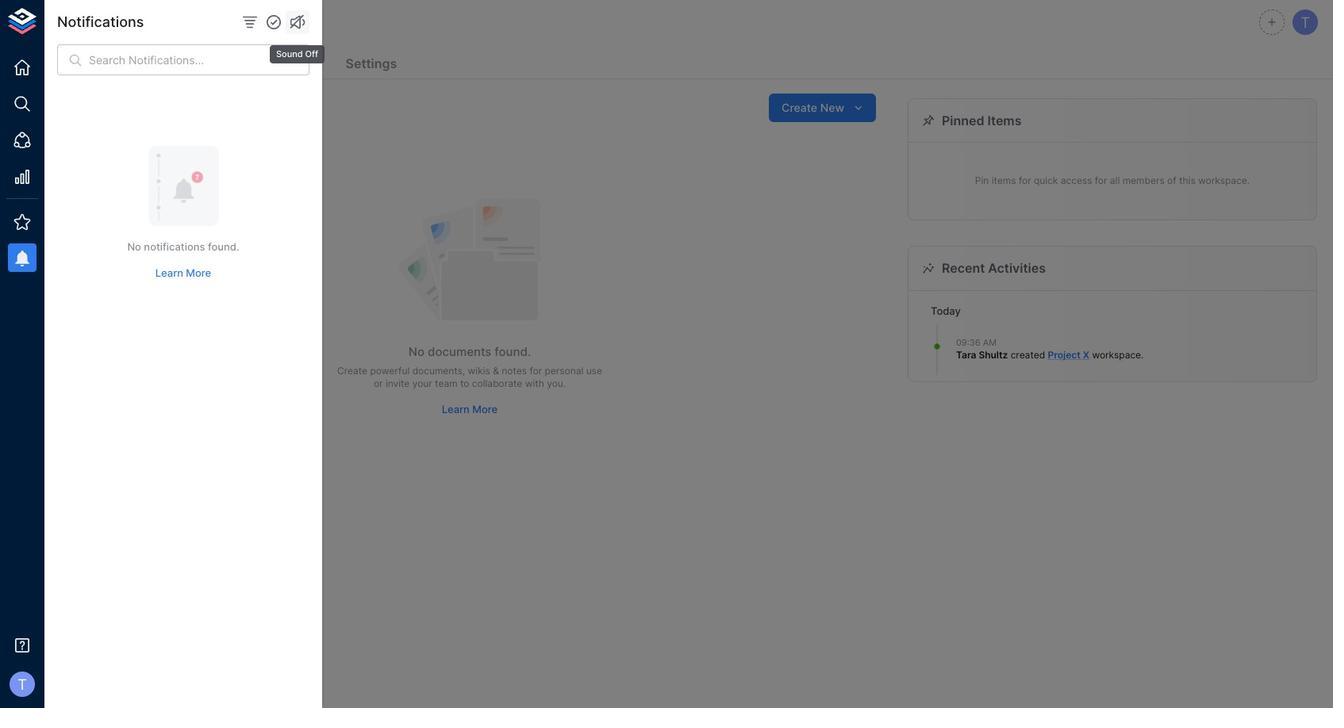 Task type: locate. For each thing, give the bounding box(es) containing it.
learn down the to
[[442, 403, 470, 416]]

1 horizontal spatial t
[[1301, 13, 1311, 31]]

1 vertical spatial x
[[1083, 349, 1090, 361]]

0 vertical spatial learn more
[[155, 266, 211, 279]]

for up with
[[530, 365, 542, 377]]

0 vertical spatial more
[[186, 266, 211, 279]]

for left 'quick'
[[1019, 175, 1032, 187]]

for left all
[[1095, 175, 1108, 187]]

1 vertical spatial t
[[18, 676, 27, 694]]

1 vertical spatial found.
[[495, 345, 531, 360]]

create new
[[782, 101, 845, 114]]

documents,
[[413, 365, 465, 377]]

t
[[1301, 13, 1311, 31], [18, 676, 27, 694]]

more down collaborate
[[473, 403, 498, 416]]

notes
[[502, 365, 527, 377]]

of
[[1168, 175, 1177, 187]]

0 horizontal spatial no
[[127, 241, 141, 254]]

&
[[493, 365, 499, 377]]

documents link
[[64, 49, 147, 80]]

learn more button down "no notifications found."
[[151, 261, 215, 285]]

t for the t "button" to the left
[[18, 676, 27, 694]]

no left the notifications
[[127, 241, 141, 254]]

pinned
[[942, 113, 985, 129]]

1 horizontal spatial found.
[[495, 345, 531, 360]]

learn down the notifications
[[155, 266, 183, 279]]

settings link
[[339, 49, 404, 80]]

1 vertical spatial more
[[473, 403, 498, 416]]

learn more
[[155, 266, 211, 279], [442, 403, 498, 416]]

0 horizontal spatial create
[[337, 365, 368, 377]]

new
[[821, 101, 845, 114]]

no documents found. create powerful documents, wikis & notes for personal use or invite your team to collaborate with you.
[[337, 345, 602, 390]]

more
[[186, 266, 211, 279], [473, 403, 498, 416]]

no up documents,
[[409, 345, 425, 360]]

no inside no documents found. create powerful documents, wikis & notes for personal use or invite your team to collaborate with you.
[[409, 345, 425, 360]]

create left new
[[782, 101, 818, 114]]

project right created
[[1048, 349, 1081, 361]]

1 horizontal spatial x
[[1083, 349, 1090, 361]]

create
[[782, 101, 818, 114], [337, 365, 368, 377]]

0 vertical spatial t
[[1301, 13, 1311, 31]]

found. for documents
[[495, 345, 531, 360]]

0 horizontal spatial for
[[530, 365, 542, 377]]

1 horizontal spatial project
[[1048, 349, 1081, 361]]

09:36 am tara shultz created project x workspace .
[[957, 337, 1144, 361]]

x up the search notifications... text field
[[156, 12, 167, 32]]

0 vertical spatial found.
[[208, 241, 239, 254]]

am
[[983, 337, 997, 348]]

1 vertical spatial no
[[409, 345, 425, 360]]

0 horizontal spatial learn more
[[155, 266, 211, 279]]

notifications
[[144, 241, 205, 254]]

assets
[[178, 56, 221, 71]]

learn more down "no notifications found."
[[155, 266, 211, 279]]

learn more down the to
[[442, 403, 498, 416]]

x inside 09:36 am tara shultz created project x workspace .
[[1083, 349, 1090, 361]]

create left powerful
[[337, 365, 368, 377]]

learn more button
[[151, 261, 215, 285], [438, 398, 502, 422]]

x
[[156, 12, 167, 32], [1083, 349, 1090, 361]]

1 horizontal spatial learn more button
[[438, 398, 502, 422]]

x left workspace
[[1083, 349, 1090, 361]]

activities
[[989, 261, 1046, 276]]

1 horizontal spatial more
[[473, 403, 498, 416]]

1 vertical spatial create
[[337, 365, 368, 377]]

0 vertical spatial create
[[782, 101, 818, 114]]

1 horizontal spatial no
[[409, 345, 425, 360]]

more down "no notifications found."
[[186, 266, 211, 279]]

1 horizontal spatial t button
[[1291, 7, 1321, 37]]

settings
[[346, 56, 397, 71]]

create inside button
[[782, 101, 818, 114]]

found. inside no documents found. create powerful documents, wikis & notes for personal use or invite your team to collaborate with you.
[[495, 345, 531, 360]]

learn
[[155, 266, 183, 279], [442, 403, 470, 416]]

found. right the notifications
[[208, 241, 239, 254]]

quick
[[1034, 175, 1059, 187]]

project
[[95, 12, 152, 32], [1048, 349, 1081, 361]]

0 horizontal spatial found.
[[208, 241, 239, 254]]

0 vertical spatial learn more button
[[151, 261, 215, 285]]

1 horizontal spatial for
[[1019, 175, 1032, 187]]

0 horizontal spatial t
[[18, 676, 27, 694]]

1 vertical spatial learn more button
[[438, 398, 502, 422]]

your
[[413, 378, 432, 390]]

learn more button down the to
[[438, 398, 502, 422]]

1 horizontal spatial learn more
[[442, 403, 498, 416]]

t button
[[1291, 7, 1321, 37], [5, 668, 40, 703]]

1 vertical spatial project
[[1048, 349, 1081, 361]]

0 horizontal spatial project
[[95, 12, 152, 32]]

members
[[1123, 175, 1165, 187]]

for
[[1019, 175, 1032, 187], [1095, 175, 1108, 187], [530, 365, 542, 377]]

t for top the t "button"
[[1301, 13, 1311, 31]]

1 horizontal spatial learn
[[442, 403, 470, 416]]

found.
[[208, 241, 239, 254], [495, 345, 531, 360]]

found. up 'notes'
[[495, 345, 531, 360]]

no
[[127, 241, 141, 254], [409, 345, 425, 360]]

project up "documents"
[[95, 12, 152, 32]]

0 vertical spatial t button
[[1291, 7, 1321, 37]]

workspace
[[1093, 349, 1142, 361]]

1 horizontal spatial create
[[782, 101, 818, 114]]

created
[[1011, 349, 1046, 361]]

0 vertical spatial learn
[[155, 266, 183, 279]]

0 vertical spatial no
[[127, 241, 141, 254]]

insights link
[[252, 49, 314, 80]]

0 horizontal spatial learn
[[155, 266, 183, 279]]

0 vertical spatial x
[[156, 12, 167, 32]]

1 vertical spatial t button
[[5, 668, 40, 703]]

to
[[460, 378, 470, 390]]



Task type: describe. For each thing, give the bounding box(es) containing it.
.
[[1142, 349, 1144, 361]]

create inside no documents found. create powerful documents, wikis & notes for personal use or invite your team to collaborate with you.
[[337, 365, 368, 377]]

0 horizontal spatial t button
[[5, 668, 40, 703]]

you.
[[547, 378, 566, 390]]

or
[[374, 378, 383, 390]]

pin items for quick access for all members of this workspace.
[[976, 175, 1250, 187]]

powerful
[[370, 365, 410, 377]]

this
[[1180, 175, 1196, 187]]

1 vertical spatial learn
[[442, 403, 470, 416]]

sound off image
[[288, 13, 307, 32]]

sound off tooltip
[[268, 34, 326, 65]]

personal
[[545, 365, 584, 377]]

assets link
[[172, 49, 227, 80]]

today
[[931, 305, 961, 317]]

no for documents
[[409, 345, 425, 360]]

1 vertical spatial learn more
[[442, 403, 498, 416]]

mark all read image
[[264, 13, 283, 32]]

wikis
[[468, 365, 491, 377]]

invite
[[386, 378, 410, 390]]

all
[[1111, 175, 1120, 187]]

0 vertical spatial project
[[95, 12, 152, 32]]

09:36
[[957, 337, 981, 348]]

create new button
[[769, 93, 876, 122]]

recent
[[942, 261, 985, 276]]

documents
[[70, 56, 140, 71]]

found. for notifications
[[208, 241, 239, 254]]

tara
[[957, 349, 977, 361]]

pin
[[976, 175, 990, 187]]

Search Notifications... text field
[[89, 44, 310, 76]]

no for notifications
[[127, 241, 141, 254]]

workspace.
[[1199, 175, 1250, 187]]

sound off
[[276, 48, 319, 60]]

items
[[988, 113, 1022, 129]]

0 horizontal spatial more
[[186, 266, 211, 279]]

project x
[[95, 12, 167, 32]]

shultz
[[979, 349, 1009, 361]]

project x link
[[1048, 349, 1090, 361]]

items
[[992, 175, 1017, 187]]

0 horizontal spatial learn more button
[[151, 261, 215, 285]]

collaborate
[[472, 378, 523, 390]]

0 horizontal spatial x
[[156, 12, 167, 32]]

team
[[435, 378, 458, 390]]

off
[[305, 48, 319, 60]]

notifications
[[57, 14, 144, 30]]

documents
[[428, 345, 492, 360]]

with
[[525, 378, 544, 390]]

2 horizontal spatial for
[[1095, 175, 1108, 187]]

for inside no documents found. create powerful documents, wikis & notes for personal use or invite your team to collaborate with you.
[[530, 365, 542, 377]]

no notifications found.
[[127, 241, 239, 254]]

recent activities
[[942, 261, 1046, 276]]

pinned items
[[942, 113, 1022, 129]]

project inside 09:36 am tara shultz created project x workspace .
[[1048, 349, 1081, 361]]

use
[[586, 365, 602, 377]]

insights
[[259, 56, 308, 71]]

sound
[[276, 48, 303, 60]]

access
[[1061, 175, 1093, 187]]



Task type: vqa. For each thing, say whether or not it's contained in the screenshot.
Bookmark icon
no



